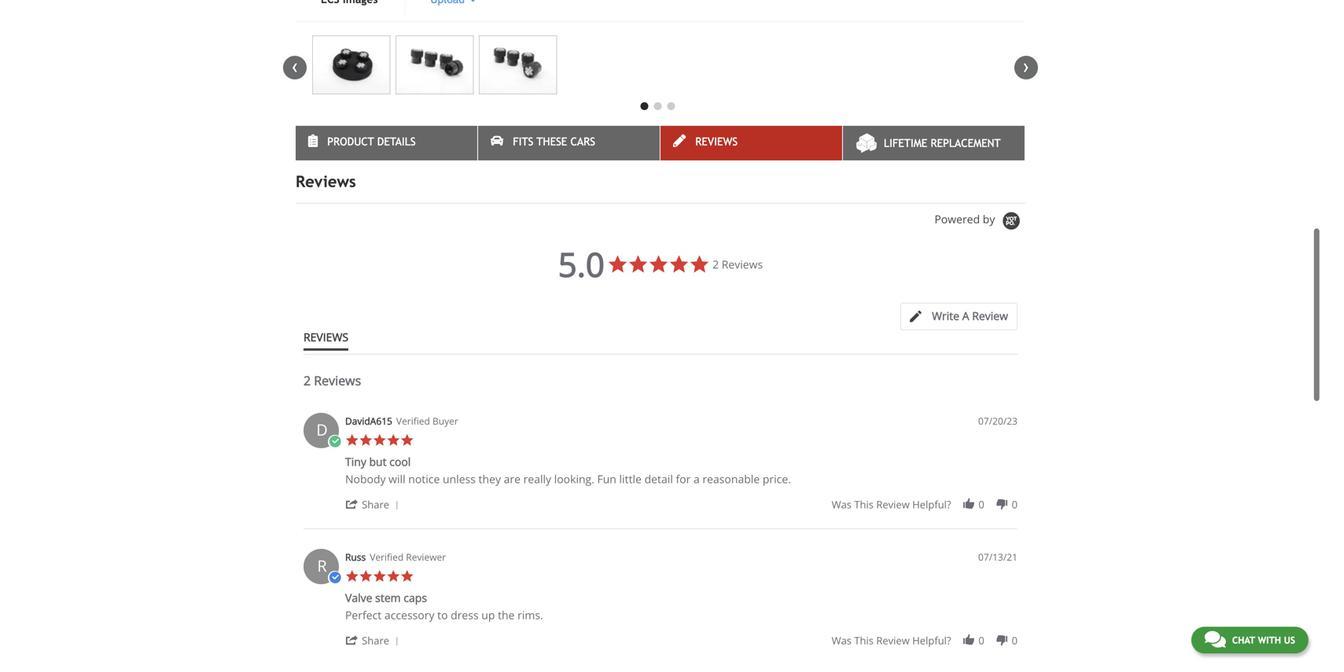 Task type: describe. For each thing, give the bounding box(es) containing it.
powered by
[[935, 153, 999, 168]]

product details
[[328, 77, 416, 90]]

russ
[[345, 493, 366, 506]]

price.
[[763, 413, 792, 428]]

2 star image from the left
[[359, 375, 373, 389]]

share for russ
[[362, 576, 390, 590]]

1 es#2145224 - 36112211235 - black jack logo valve stem caps set - black - priced as set - get the union jack look in grey/ black color scheme ( black cap ) - genuine mini - mini image from the left
[[312, 0, 391, 36]]

us
[[1285, 635, 1296, 646]]

0 vertical spatial 2 reviews
[[713, 199, 763, 214]]

powered
[[935, 153, 981, 168]]

dress
[[451, 550, 479, 565]]

star image
[[387, 511, 401, 525]]

powered by link
[[935, 153, 1026, 173]]

verified
[[370, 493, 404, 506]]

share for d
[[362, 439, 390, 454]]

details
[[377, 77, 416, 90]]

perfect
[[345, 550, 382, 565]]

3 es#2145224 - 36112211235 - black jack logo valve stem caps set - black - priced as set - get the union jack look in grey/ black color scheme ( black cap ) - genuine mini - mini image from the left
[[479, 0, 557, 36]]

perfect accessory to dress up the rims.
[[345, 550, 544, 565]]

fits these cars
[[513, 77, 596, 90]]

share button for d
[[345, 439, 405, 454]]

d tab panel
[[296, 347, 1026, 607]]

are
[[504, 413, 521, 428]]

rims.
[[518, 550, 544, 565]]

russ verified reviewer
[[345, 493, 446, 506]]

5.0
[[559, 183, 605, 229]]

d
[[317, 361, 328, 382]]

1 horizontal spatial 2
[[713, 199, 719, 214]]

fun
[[598, 413, 617, 428]]

chat with us link
[[1192, 627, 1309, 654]]

verified reviewer heading
[[370, 493, 446, 506]]

reviewer
[[406, 493, 446, 506]]

with
[[1259, 635, 1282, 646]]

really
[[524, 413, 552, 428]]

5.0 star rating element
[[559, 183, 605, 229]]

for
[[676, 413, 691, 428]]

share button for russ
[[345, 575, 405, 590]]

these
[[537, 77, 568, 90]]

accessory
[[385, 550, 435, 565]]

circle checkmark image
[[328, 377, 342, 391]]

chat
[[1233, 635, 1256, 646]]

unless
[[443, 413, 476, 428]]

comments image
[[1205, 630, 1227, 649]]

they
[[479, 413, 501, 428]]

the
[[498, 550, 515, 565]]



Task type: locate. For each thing, give the bounding box(es) containing it.
reviews
[[296, 114, 356, 133], [722, 199, 763, 214], [314, 314, 361, 331]]

tab
[[304, 272, 349, 293]]

1 share from the top
[[362, 439, 390, 454]]

0 vertical spatial share image
[[345, 439, 359, 453]]

2
[[713, 199, 719, 214], [304, 314, 311, 331]]

seperator image
[[392, 443, 402, 452], [392, 579, 402, 589]]

detail
[[645, 413, 673, 428]]

1 star image from the left
[[345, 375, 359, 389]]

2 vertical spatial reviews
[[314, 314, 361, 331]]

a
[[694, 413, 700, 428]]

product details link
[[296, 68, 478, 102]]

share button
[[345, 439, 405, 454], [345, 575, 405, 590]]

seperator image down will
[[392, 443, 402, 452]]

little
[[620, 413, 642, 428]]

1 vertical spatial 2 reviews
[[304, 314, 361, 331]]

share image down nobody
[[345, 439, 359, 453]]

fits
[[513, 77, 534, 90]]

2 horizontal spatial es#2145224 - 36112211235 - black jack logo valve stem caps set - black - priced as set - get the union jack look in grey/ black color scheme ( black cap ) - genuine mini - mini image
[[479, 0, 557, 36]]

share button down nobody
[[345, 439, 405, 454]]

es#2145224 - 36112211235 - black jack logo valve stem caps set - black - priced as set - get the union jack look in grey/ black color scheme ( black cap ) - genuine mini - mini image
[[312, 0, 391, 36], [396, 0, 474, 36], [479, 0, 557, 36]]

0 vertical spatial seperator image
[[392, 443, 402, 452]]

by
[[983, 153, 996, 168]]

up
[[482, 550, 495, 565]]

1 share button from the top
[[345, 439, 405, 454]]

07/13/21
[[979, 493, 1018, 506]]

1 vertical spatial share button
[[345, 575, 405, 590]]

nobody will notice unless they are really looking. fun little detail for a reasonable price.
[[345, 413, 792, 428]]

1 horizontal spatial 2 reviews
[[713, 199, 763, 214]]

0 vertical spatial 2
[[713, 199, 719, 214]]

tab list
[[304, 272, 349, 293]]

1 horizontal spatial es#2145224 - 36112211235 - black jack logo valve stem caps set - black - priced as set - get the union jack look in grey/ black color scheme ( black cap ) - genuine mini - mini image
[[396, 0, 474, 36]]

1 seperator image from the top
[[392, 443, 402, 452]]

es#2145224 - 36112211235 - black jack logo valve stem caps set - black - priced as set - get the union jack look in grey/ black color scheme ( black cap ) - genuine mini - mini image up product
[[312, 0, 391, 36]]

star image
[[345, 375, 359, 389], [359, 375, 373, 389]]

share button down perfect
[[345, 575, 405, 590]]

share image
[[345, 439, 359, 453], [345, 576, 359, 589]]

1 vertical spatial 2
[[304, 314, 311, 331]]

seperator image for russ
[[392, 579, 402, 589]]

will
[[389, 413, 406, 428]]

seperator image for d
[[392, 443, 402, 452]]

es#2145224 - 36112211235 - black jack logo valve stem caps set - black - priced as set - get the union jack look in grey/ black color scheme ( black cap ) - genuine mini - mini image up fits
[[479, 0, 557, 36]]

0 horizontal spatial 2 reviews
[[304, 314, 361, 331]]

2 seperator image from the top
[[392, 579, 402, 589]]

1 vertical spatial reviews
[[722, 199, 763, 214]]

share down nobody
[[362, 439, 390, 454]]

share image for russ
[[345, 576, 359, 589]]

share down perfect
[[362, 576, 390, 590]]

looking.
[[555, 413, 595, 428]]

to
[[438, 550, 448, 565]]

0 vertical spatial share
[[362, 439, 390, 454]]

share image down perfect
[[345, 576, 359, 589]]

2 share from the top
[[362, 576, 390, 590]]

0 horizontal spatial 2
[[304, 314, 311, 331]]

1 share image from the top
[[345, 439, 359, 453]]

share
[[362, 439, 390, 454], [362, 576, 390, 590]]

2 share button from the top
[[345, 575, 405, 590]]

1 vertical spatial share image
[[345, 576, 359, 589]]

cars
[[571, 77, 596, 90]]

fits these cars link
[[478, 68, 660, 102]]

1 vertical spatial seperator image
[[392, 579, 402, 589]]

1 vertical spatial share
[[362, 576, 390, 590]]

reasonable
[[703, 413, 760, 428]]

2 reviews
[[713, 199, 763, 214], [304, 314, 361, 331]]

notice
[[409, 413, 440, 428]]

2 es#2145224 - 36112211235 - black jack logo valve stem caps set - black - priced as set - get the union jack look in grey/ black color scheme ( black cap ) - genuine mini - mini image from the left
[[396, 0, 474, 36]]

2 share image from the top
[[345, 576, 359, 589]]

0 vertical spatial share button
[[345, 439, 405, 454]]

0 vertical spatial reviews
[[296, 114, 356, 133]]

chat with us
[[1233, 635, 1296, 646]]

review date 07/13/21 element
[[979, 493, 1018, 506]]

nobody
[[345, 413, 386, 428]]

seperator image down accessory on the left of the page
[[392, 579, 402, 589]]

es#2145224 - 36112211235 - black jack logo valve stem caps set - black - priced as set - get the union jack look in grey/ black color scheme ( black cap ) - genuine mini - mini image up details
[[396, 0, 474, 36]]

share image for d
[[345, 439, 359, 453]]

product
[[328, 77, 374, 90]]

0 horizontal spatial es#2145224 - 36112211235 - black jack logo valve stem caps set - black - priced as set - get the union jack look in grey/ black color scheme ( black cap ) - genuine mini - mini image
[[312, 0, 391, 36]]



Task type: vqa. For each thing, say whether or not it's contained in the screenshot.
star image at the left bottom of the page
yes



